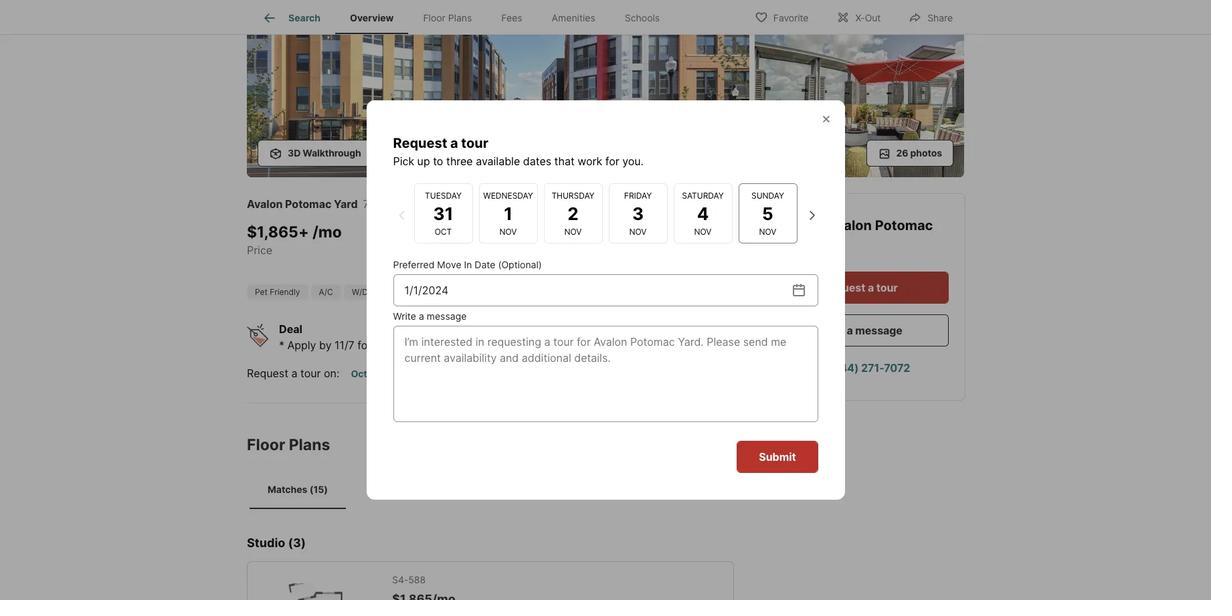 Task type: locate. For each thing, give the bounding box(es) containing it.
2 tab from the left
[[442, 473, 539, 507]]

nov inside thursday 2 nov
[[565, 227, 582, 237]]

2 vertical spatial request
[[247, 366, 289, 380]]

s4 588 image
[[269, 584, 360, 600]]

3d walkthrough
[[288, 147, 361, 158]]

1 vertical spatial floor
[[247, 435, 285, 454]]

0 vertical spatial floor plans
[[423, 12, 472, 24]]

floor plans left fees
[[423, 12, 472, 24]]

nov for 1
[[500, 227, 517, 237]]

a for send a message
[[847, 324, 853, 337]]

map entry image
[[667, 194, 734, 261]]

, left va
[[500, 197, 503, 211]]

next image
[[804, 208, 820, 224]]

nov for 4
[[695, 227, 712, 237]]

nov down 3
[[630, 227, 647, 237]]

1 horizontal spatial message
[[856, 324, 903, 337]]

31 inside the tuesday 31 oct
[[433, 203, 453, 224]]

1 vertical spatial oct
[[351, 368, 367, 379]]

x-out button
[[826, 3, 892, 30]]

pet friendly
[[255, 287, 300, 297]]

yard for avalon potomac yard
[[772, 237, 802, 253]]

2 up baths
[[448, 223, 458, 242]]

out
[[865, 12, 881, 23]]

0 vertical spatial tour
[[461, 135, 489, 151]]

yard inside avalon potomac yard
[[772, 237, 802, 253]]

for inside 'request a tour pick up to three available dates that work for you.'
[[606, 155, 620, 168]]

a inside 'request a tour pick up to three available dates that work for you.'
[[451, 135, 458, 151]]

a down apply
[[292, 366, 298, 380]]

0 horizontal spatial potomac
[[285, 197, 332, 211]]

for left you.
[[606, 155, 620, 168]]

1 horizontal spatial floor
[[423, 12, 446, 24]]

conditions
[[489, 338, 542, 352]]

1 vertical spatial avalon
[[828, 217, 872, 233]]

search link
[[262, 10, 321, 26]]

wednesday
[[483, 190, 533, 200]]

(15)
[[310, 484, 328, 496]]

0 horizontal spatial ,
[[441, 197, 444, 211]]

a right the 'send'
[[847, 324, 853, 337]]

price
[[247, 244, 273, 257]]

1 nov from the left
[[500, 227, 517, 237]]

(844) 271-7072 link
[[772, 352, 949, 384]]

floor plans up matches
[[247, 435, 330, 454]]

yard for avalon potomac yard 731 seaton ave , alexandria , va 22305
[[334, 197, 358, 211]]

va
[[506, 197, 520, 211]]

date
[[475, 259, 496, 270]]

dialog
[[366, 100, 845, 500]]

message for write a message
[[427, 311, 467, 322]]

wednesday 1 nov
[[483, 190, 533, 237]]

s4-588
[[392, 575, 426, 586]]

nov inside 'saturday 4 nov'
[[695, 227, 712, 237]]

1 horizontal spatial plans
[[448, 12, 472, 24]]

0 horizontal spatial plans
[[289, 435, 330, 454]]

a up "send a message" button
[[868, 281, 874, 294]]

0 vertical spatial for
[[606, 155, 620, 168]]

26
[[897, 147, 909, 158]]

alexandria
[[447, 197, 500, 211]]

oct right on:
[[351, 368, 367, 379]]

tour up three
[[461, 135, 489, 151]]

1 vertical spatial 31
[[369, 368, 380, 379]]

oct
[[435, 227, 452, 237], [351, 368, 367, 379]]

in left unit
[[370, 287, 377, 297]]

floor plans inside tab
[[423, 12, 472, 24]]

friday
[[624, 190, 652, 200]]

0 vertical spatial yard
[[334, 197, 358, 211]]

31 inside button
[[369, 368, 380, 379]]

1 vertical spatial request
[[823, 281, 866, 294]]

2
[[568, 203, 579, 224], [448, 223, 458, 242]]

0 horizontal spatial request
[[247, 366, 289, 380]]

write
[[393, 311, 416, 322]]

, up 1-
[[441, 197, 444, 211]]

in left "date"
[[464, 259, 472, 270]]

2 for thursday
[[568, 203, 579, 224]]

tour inside button
[[877, 281, 898, 294]]

3
[[633, 203, 644, 224]]

studio
[[247, 536, 285, 550]]

avalon right next "icon"
[[828, 217, 872, 233]]

plans
[[448, 12, 472, 24], [289, 435, 330, 454]]

nov inside sunday 5 nov
[[759, 227, 777, 237]]

tab
[[346, 473, 442, 507], [442, 473, 539, 507], [539, 473, 635, 507], [635, 473, 732, 507]]

1 horizontal spatial potomac
[[875, 217, 933, 233]]

by
[[319, 338, 332, 352]]

(844) 271-7072
[[829, 361, 911, 375]]

11/7
[[335, 338, 355, 352]]

tour left on:
[[301, 366, 321, 380]]

a/c
[[319, 287, 333, 297]]

31 left •
[[369, 368, 380, 379]]

0 horizontal spatial 31
[[369, 368, 380, 379]]

1 vertical spatial yard
[[772, 237, 802, 253]]

tour inside 'request a tour pick up to three available dates that work for you.'
[[461, 135, 489, 151]]

4 nov from the left
[[695, 227, 712, 237]]

thursday
[[552, 190, 595, 200]]

1 horizontal spatial 2
[[568, 203, 579, 224]]

31 for tuesday 31 oct
[[433, 203, 453, 224]]

tour up "send a message" button
[[877, 281, 898, 294]]

a up three
[[451, 135, 458, 151]]

avalon up $1,865+
[[247, 197, 283, 211]]

$500
[[375, 338, 401, 352]]

588
[[409, 575, 426, 586]]

walkthrough
[[303, 147, 361, 158]]

5 nov from the left
[[759, 227, 777, 237]]

request up up
[[393, 135, 447, 151]]

0 vertical spatial potomac
[[285, 197, 332, 211]]

0 horizontal spatial message
[[427, 311, 467, 322]]

0 vertical spatial oct
[[435, 227, 452, 237]]

0 vertical spatial plans
[[448, 12, 472, 24]]

22305
[[523, 197, 556, 211]]

2 vertical spatial tour
[[301, 366, 321, 380]]

yard left 731
[[334, 197, 358, 211]]

request for request a tour
[[823, 281, 866, 294]]

floor right overview
[[423, 12, 446, 24]]

request down apply
[[247, 366, 289, 380]]

deal * apply by 11/7 for $500 off!  * terms and conditions apply.
[[279, 322, 575, 352]]

4
[[697, 203, 709, 224]]

0 horizontal spatial for
[[358, 338, 372, 352]]

x-
[[856, 12, 865, 23]]

1 vertical spatial for
[[358, 338, 372, 352]]

for
[[606, 155, 620, 168], [358, 338, 372, 352]]

1 horizontal spatial floor plans
[[423, 12, 472, 24]]

ave
[[423, 197, 441, 211]]

avalon inside avalon potomac yard
[[828, 217, 872, 233]]

nov inside the friday 3 nov
[[630, 227, 647, 237]]

request inside 'request a tour pick up to three available dates that work for you.'
[[393, 135, 447, 151]]

1 horizontal spatial *
[[424, 338, 430, 352]]

avalon potomac yard
[[772, 217, 933, 253]]

3d
[[288, 147, 301, 158]]

2 horizontal spatial tour
[[877, 281, 898, 294]]

schools tab
[[610, 2, 675, 34]]

0 horizontal spatial *
[[279, 338, 284, 352]]

1 vertical spatial message
[[856, 324, 903, 337]]

a for write a message
[[419, 311, 424, 322]]

that
[[555, 155, 575, 168]]

0 vertical spatial avalon
[[247, 197, 283, 211]]

a right write
[[419, 311, 424, 322]]

plans up '(15)'
[[289, 435, 330, 454]]

0 horizontal spatial yard
[[334, 197, 358, 211]]

for inside deal * apply by 11/7 for $500 off!  * terms and conditions apply.
[[358, 338, 372, 352]]

1 horizontal spatial ,
[[500, 197, 503, 211]]

a
[[451, 135, 458, 151], [868, 281, 874, 294], [419, 311, 424, 322], [847, 324, 853, 337], [292, 366, 298, 380]]

1 horizontal spatial for
[[606, 155, 620, 168]]

2 nov from the left
[[565, 227, 582, 237]]

1 horizontal spatial yard
[[772, 237, 802, 253]]

tuesday 31 oct
[[425, 190, 462, 237]]

tab list
[[247, 0, 686, 34]]

•
[[391, 366, 397, 380]]

*
[[279, 338, 284, 352], [424, 338, 430, 352]]

2 horizontal spatial request
[[823, 281, 866, 294]]

request up the 'send'
[[823, 281, 866, 294]]

31 down tuesday
[[433, 203, 453, 224]]

0 vertical spatial message
[[427, 311, 467, 322]]

31
[[433, 203, 453, 224], [369, 368, 380, 379]]

1 vertical spatial potomac
[[875, 217, 933, 233]]

,
[[441, 197, 444, 211], [500, 197, 503, 211]]

1 horizontal spatial avalon
[[828, 217, 872, 233]]

message inside button
[[856, 324, 903, 337]]

fees
[[502, 12, 523, 24]]

2 down thursday
[[568, 203, 579, 224]]

avalon for avalon potomac yard
[[828, 217, 872, 233]]

up
[[417, 155, 430, 168]]

deal
[[279, 322, 302, 336]]

yard
[[334, 197, 358, 211], [772, 237, 802, 253]]

nov down 5
[[759, 227, 777, 237]]

1 horizontal spatial 31
[[433, 203, 453, 224]]

2 inside "1-2 baths"
[[448, 223, 458, 242]]

work
[[578, 155, 603, 168]]

patio/balcony
[[414, 287, 466, 297]]

nov down '4'
[[695, 227, 712, 237]]

request inside button
[[823, 281, 866, 294]]

26 photos
[[897, 147, 943, 158]]

0 vertical spatial request
[[393, 135, 447, 151]]

floor plans
[[423, 12, 472, 24], [247, 435, 330, 454]]

nov for 3
[[630, 227, 647, 237]]

yard down contact
[[772, 237, 802, 253]]

1-2 baths
[[434, 223, 462, 257]]

floor up matches
[[247, 435, 285, 454]]

message down patio/balcony
[[427, 311, 467, 322]]

you.
[[623, 155, 644, 168]]

in
[[464, 259, 472, 270], [370, 287, 377, 297]]

1 , from the left
[[441, 197, 444, 211]]

message
[[427, 311, 467, 322], [856, 324, 903, 337]]

0 horizontal spatial in
[[370, 287, 377, 297]]

image image
[[247, 0, 750, 177], [755, 0, 965, 24], [755, 30, 965, 177]]

oct inside button
[[351, 368, 367, 379]]

I'm interested in requesting a tour for Avalon Potomac Yard. Please send me current availability and additional details. text field
[[405, 334, 807, 414]]

street view button
[[378, 140, 472, 166]]

3 tab from the left
[[539, 473, 635, 507]]

5
[[763, 203, 774, 224]]

0 vertical spatial floor
[[423, 12, 446, 24]]

1 horizontal spatial oct
[[435, 227, 452, 237]]

plans left fees
[[448, 12, 472, 24]]

baths
[[434, 244, 462, 257]]

1 tab from the left
[[346, 473, 442, 507]]

friday 3 nov
[[624, 190, 652, 237]]

0 vertical spatial 31
[[433, 203, 453, 224]]

overview tab
[[335, 2, 409, 34]]

* down deal in the left bottom of the page
[[279, 338, 284, 352]]

1 vertical spatial tour
[[877, 281, 898, 294]]

message up 271-
[[856, 324, 903, 337]]

1 vertical spatial in
[[370, 287, 377, 297]]

request for request a tour pick up to three available dates that work for you.
[[393, 135, 447, 151]]

2 , from the left
[[500, 197, 503, 211]]

1 vertical spatial floor plans
[[247, 435, 330, 454]]

photos
[[911, 147, 943, 158]]

1 horizontal spatial request
[[393, 135, 447, 151]]

* right off!
[[424, 338, 430, 352]]

potomac inside avalon potomac yard
[[875, 217, 933, 233]]

for right 11/7
[[358, 338, 372, 352]]

nov down thursday
[[565, 227, 582, 237]]

3 nov from the left
[[630, 227, 647, 237]]

0 horizontal spatial oct
[[351, 368, 367, 379]]

0 vertical spatial in
[[464, 259, 472, 270]]

0 horizontal spatial 2
[[448, 223, 458, 242]]

271-
[[862, 361, 884, 375]]

tour for request a tour pick up to three available dates that work for you.
[[461, 135, 489, 151]]

oct up baths
[[435, 227, 452, 237]]

matches (15) tab list
[[247, 471, 734, 509]]

floor
[[423, 12, 446, 24], [247, 435, 285, 454]]

dialog containing 31
[[366, 100, 845, 500]]

nov inside wednesday 1 nov
[[500, 227, 517, 237]]

0 horizontal spatial avalon
[[247, 197, 283, 211]]

0 horizontal spatial tour
[[301, 366, 321, 380]]

0 horizontal spatial floor
[[247, 435, 285, 454]]

2 for 1-
[[448, 223, 458, 242]]

preferred
[[393, 259, 435, 270]]

request
[[393, 135, 447, 151], [823, 281, 866, 294], [247, 366, 289, 380]]

send a message button
[[772, 314, 949, 346]]

oct 31
[[351, 368, 380, 379]]

nov down 1
[[500, 227, 517, 237]]

request for request a tour on:
[[247, 366, 289, 380]]

1 horizontal spatial tour
[[461, 135, 489, 151]]

2 inside thursday 2 nov
[[568, 203, 579, 224]]



Task type: vqa. For each thing, say whether or not it's contained in the screenshot.


Task type: describe. For each thing, give the bounding box(es) containing it.
message for send a message
[[856, 324, 903, 337]]

request a tour on:
[[247, 366, 340, 380]]

dates
[[523, 155, 552, 168]]

4 tab from the left
[[635, 473, 732, 507]]

floor plans tab
[[409, 2, 487, 34]]

favorite button
[[744, 3, 820, 30]]

(844) 271-7072 button
[[772, 352, 949, 384]]

/mo
[[313, 223, 342, 242]]

2 * from the left
[[424, 338, 430, 352]]

tab list containing search
[[247, 0, 686, 34]]

potomac for avalon potomac yard
[[875, 217, 933, 233]]

sunday
[[752, 190, 785, 200]]

friendly
[[270, 287, 300, 297]]

3d walkthrough button
[[258, 140, 373, 166]]

preferred move in date (optional)
[[393, 259, 542, 270]]

1 vertical spatial plans
[[289, 435, 330, 454]]

street
[[408, 147, 436, 158]]

w/d in unit
[[352, 287, 395, 297]]

a for request a tour on:
[[292, 366, 298, 380]]

$1,865+ /mo price
[[247, 223, 342, 257]]

send a message
[[818, 324, 903, 337]]

schools
[[625, 12, 660, 24]]

and
[[467, 338, 486, 352]]

seaton
[[384, 197, 420, 211]]

w/d
[[352, 287, 368, 297]]

a for request a tour
[[868, 281, 874, 294]]

Preferred Move In Date (Optional) text field
[[405, 282, 791, 299]]

pick
[[393, 155, 414, 168]]

tour for request a tour on:
[[301, 366, 321, 380]]

favorite
[[774, 12, 809, 23]]

nov for 5
[[759, 227, 777, 237]]

plans inside tab
[[448, 12, 472, 24]]

apply.
[[545, 338, 575, 352]]

submit
[[759, 451, 796, 464]]

unit
[[379, 287, 395, 297]]

thursday 2 nov
[[552, 190, 595, 237]]

street view
[[408, 147, 461, 158]]

a for request a tour pick up to three available dates that work for you.
[[451, 135, 458, 151]]

s4-
[[392, 575, 409, 586]]

to
[[433, 155, 443, 168]]

pet
[[255, 287, 268, 297]]

saturday 4 nov
[[682, 190, 724, 237]]

request a tour button
[[772, 271, 949, 304]]

studio (3)
[[247, 536, 306, 550]]

1-
[[434, 223, 448, 242]]

matches (15) tab
[[250, 473, 346, 507]]

terms
[[433, 338, 464, 352]]

31 for oct 31
[[369, 368, 380, 379]]

avalon for avalon potomac yard 731 seaton ave , alexandria , va 22305
[[247, 197, 283, 211]]

apply
[[288, 338, 316, 352]]

fees tab
[[487, 2, 537, 34]]

sunday 5 nov
[[752, 190, 785, 237]]

matches (15)
[[268, 484, 328, 496]]

available
[[476, 155, 520, 168]]

(optional)
[[498, 259, 542, 270]]

saturday
[[682, 190, 724, 200]]

1 * from the left
[[279, 338, 284, 352]]

potomac for avalon potomac yard 731 seaton ave , alexandria , va 22305
[[285, 197, 332, 211]]

matches
[[268, 484, 308, 496]]

submit button
[[737, 441, 818, 473]]

nov for 2
[[565, 227, 582, 237]]

overview
[[350, 12, 394, 24]]

(3)
[[288, 536, 306, 550]]

amenities
[[552, 12, 596, 24]]

oct inside the tuesday 31 oct
[[435, 227, 452, 237]]

26 photos button
[[867, 140, 954, 166]]

avalon potomac yard 731 seaton ave , alexandria , va 22305
[[247, 197, 556, 211]]

view
[[438, 147, 461, 158]]

search
[[288, 12, 321, 24]]

x-out
[[856, 12, 881, 23]]

0 horizontal spatial floor plans
[[247, 435, 330, 454]]

off!
[[404, 338, 421, 352]]

previous image
[[394, 208, 410, 224]]

tuesday
[[425, 190, 462, 200]]

amenities tab
[[537, 2, 610, 34]]

write a message
[[393, 311, 467, 322]]

540-
[[495, 223, 533, 242]]

floor inside tab
[[423, 12, 446, 24]]

1
[[504, 203, 513, 224]]

1,255
[[533, 223, 574, 242]]

(844)
[[829, 361, 859, 375]]

tour for request a tour
[[877, 281, 898, 294]]

1 horizontal spatial in
[[464, 259, 472, 270]]

contact
[[772, 217, 828, 233]]

share
[[928, 12, 953, 23]]

request a tour pick up to three available dates that work for you.
[[393, 135, 644, 168]]

on:
[[324, 366, 340, 380]]

731
[[363, 197, 381, 211]]

7072
[[884, 361, 911, 375]]

send
[[818, 324, 845, 337]]

request a tour
[[823, 281, 898, 294]]

$1,865+
[[247, 223, 309, 242]]



